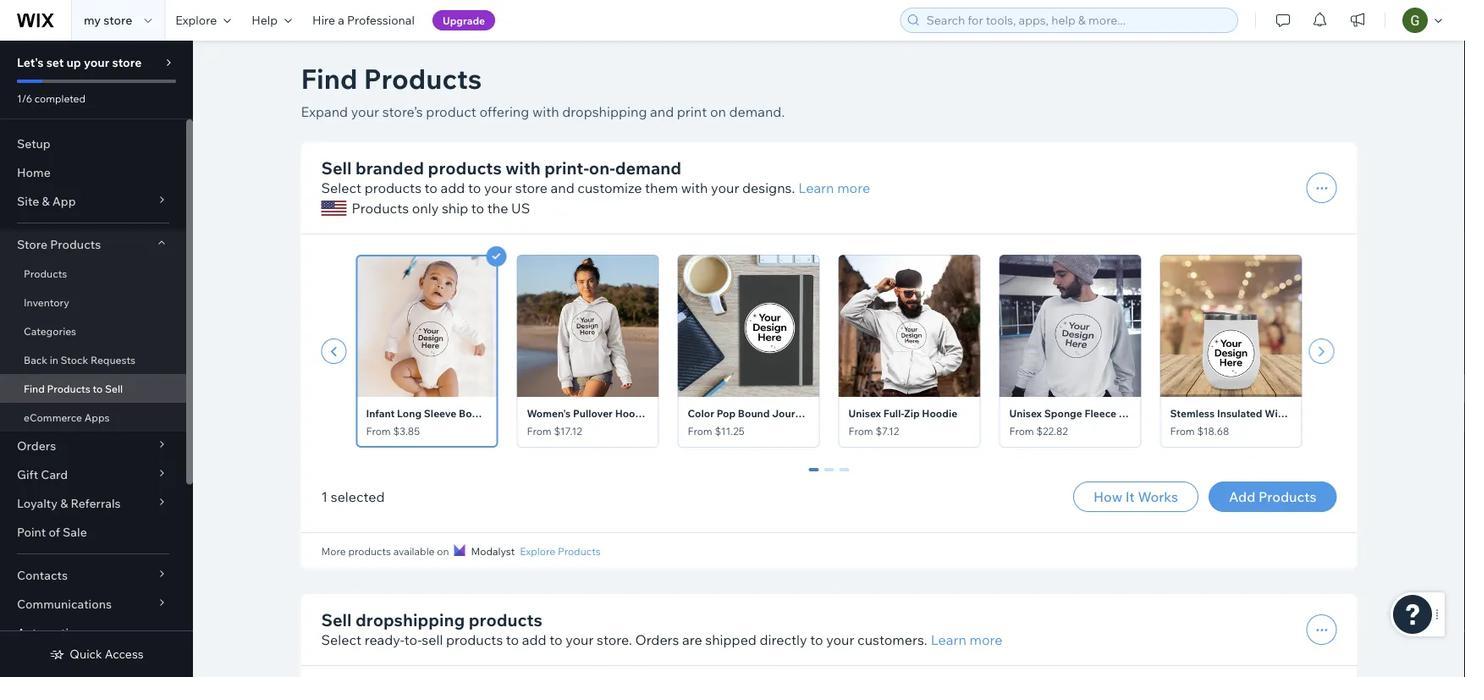 Task type: locate. For each thing, give the bounding box(es) containing it.
explore right modalyst
[[520, 545, 556, 558]]

explore products link
[[520, 544, 601, 559]]

help button
[[242, 0, 302, 41]]

with up us
[[506, 157, 541, 178]]

your right up
[[84, 55, 109, 70]]

learn more link right "designs."
[[799, 178, 871, 198]]

0 vertical spatial orders
[[17, 439, 56, 453]]

learn inside sell dropshipping products select ready-to-sell products to add to your store. orders are shipped directly to your customers. learn more
[[931, 632, 967, 649]]

0 horizontal spatial learn
[[799, 180, 835, 196]]

0 horizontal spatial add
[[441, 180, 465, 196]]

and inside find products expand your store's product offering with dropshipping and print on demand.
[[650, 103, 674, 120]]

0 vertical spatial and
[[650, 103, 674, 120]]

demand.
[[730, 103, 785, 120]]

find down back
[[24, 382, 45, 395]]

0 horizontal spatial find
[[24, 382, 45, 395]]

0 horizontal spatial orders
[[17, 439, 56, 453]]

sell inside sell dropshipping products select ready-to-sell products to add to your store. orders are shipped directly to your customers. learn more
[[321, 609, 352, 630]]

1 vertical spatial select
[[321, 632, 362, 649]]

0 vertical spatial store
[[103, 13, 132, 28]]

add products button
[[1209, 482, 1337, 512]]

0 vertical spatial on
[[710, 103, 727, 120]]

back in stock requests
[[24, 354, 136, 366]]

from down color
[[688, 425, 713, 438]]

add
[[1230, 489, 1256, 506]]

1 horizontal spatial 1
[[826, 468, 833, 484]]

0 horizontal spatial and
[[551, 180, 575, 196]]

unisex for $7.12
[[849, 407, 882, 420]]

quick access button
[[49, 647, 144, 662]]

1 horizontal spatial explore
[[520, 545, 556, 558]]

contacts
[[17, 568, 68, 583]]

products for find products expand your store's product offering with dropshipping and print on demand.
[[364, 61, 482, 96]]

0 vertical spatial sell
[[321, 157, 352, 178]]

sell
[[321, 157, 352, 178], [105, 382, 123, 395], [321, 609, 352, 630]]

sell
[[422, 632, 443, 649]]

stock
[[61, 354, 88, 366]]

0 vertical spatial 1
[[826, 468, 833, 484]]

0 vertical spatial learn more link
[[799, 178, 871, 198]]

from down stemless
[[1171, 425, 1195, 438]]

on right print
[[710, 103, 727, 120]]

from inside stemless insulated wine tumbler from $18.68
[[1171, 425, 1195, 438]]

1 horizontal spatial add
[[522, 632, 547, 649]]

sell for sell branded products with print-on-demand
[[321, 157, 352, 178]]

more
[[838, 180, 871, 196], [970, 632, 1003, 649]]

1 vertical spatial 1
[[321, 489, 328, 506]]

orders up gift card
[[17, 439, 56, 453]]

learn
[[799, 180, 835, 196], [931, 632, 967, 649]]

1 vertical spatial on
[[437, 545, 449, 558]]

1 horizontal spatial more
[[970, 632, 1003, 649]]

with right them
[[681, 180, 708, 196]]

1 vertical spatial sell
[[105, 382, 123, 395]]

0 vertical spatial select
[[321, 180, 362, 196]]

from for stemless insulated wine tumbler from $18.68
[[1171, 425, 1195, 438]]

0 vertical spatial with
[[533, 103, 559, 120]]

from inside "unisex full-zip hoodie from $7.12"
[[849, 425, 874, 438]]

1 horizontal spatial &
[[60, 496, 68, 511]]

products only ship to the us
[[352, 200, 530, 217]]

from inside infant long sleeve bodysuit from $3.85
[[366, 425, 391, 438]]

store inside sidebar element
[[112, 55, 142, 70]]

1 from from the left
[[366, 425, 391, 438]]

sponge
[[1045, 407, 1083, 420]]

find inside find products expand your store's product offering with dropshipping and print on demand.
[[301, 61, 358, 96]]

shipped
[[706, 632, 757, 649]]

from down x on the bottom right of the page
[[849, 425, 874, 438]]

find up expand
[[301, 61, 358, 96]]

store up us
[[516, 180, 548, 196]]

pullover
[[573, 407, 613, 420]]

1 unisex from the left
[[849, 407, 882, 420]]

4 from from the left
[[849, 425, 874, 438]]

upgrade
[[443, 14, 485, 27]]

1 hoodie from the left
[[615, 407, 651, 420]]

orders left are
[[635, 632, 680, 649]]

add left store. at the left bottom of page
[[522, 632, 547, 649]]

to left store. at the left bottom of page
[[550, 632, 563, 649]]

sweatshirt
[[1119, 407, 1171, 420]]

from for unisex sponge fleece sweatshirt from $22.82
[[1010, 425, 1035, 438]]

0 vertical spatial add
[[441, 180, 465, 196]]

with inside find products expand your store's product offering with dropshipping and print on demand.
[[533, 103, 559, 120]]

and
[[650, 103, 674, 120], [551, 180, 575, 196]]

print
[[677, 103, 707, 120]]

from left "$22.82"
[[1010, 425, 1035, 438]]

customers.
[[858, 632, 928, 649]]

1 vertical spatial learn
[[931, 632, 967, 649]]

on right the available
[[437, 545, 449, 558]]

add
[[441, 180, 465, 196], [522, 632, 547, 649]]

your left customers.
[[827, 632, 855, 649]]

1 horizontal spatial learn more link
[[931, 630, 1003, 650]]

1 vertical spatial find
[[24, 382, 45, 395]]

1 horizontal spatial unisex
[[1010, 407, 1042, 420]]

to
[[425, 180, 438, 196], [468, 180, 481, 196], [471, 200, 484, 217], [93, 382, 103, 395], [506, 632, 519, 649], [550, 632, 563, 649], [811, 632, 824, 649]]

store products button
[[0, 230, 186, 259]]

1 horizontal spatial and
[[650, 103, 674, 120]]

us
[[511, 200, 530, 217]]

unisex
[[849, 407, 882, 420], [1010, 407, 1042, 420]]

help
[[252, 13, 278, 28]]

categories
[[24, 325, 76, 337]]

infant
[[366, 407, 395, 420]]

0 vertical spatial find
[[301, 61, 358, 96]]

1 vertical spatial learn more link
[[931, 630, 1003, 650]]

in
[[50, 354, 58, 366]]

1 horizontal spatial on
[[710, 103, 727, 120]]

&
[[42, 194, 50, 209], [60, 496, 68, 511]]

to-
[[405, 632, 422, 649]]

learn right "designs."
[[799, 180, 835, 196]]

explore left help
[[176, 13, 217, 28]]

orders inside orders popup button
[[17, 439, 56, 453]]

1 vertical spatial store
[[112, 55, 142, 70]]

add up ship
[[441, 180, 465, 196]]

2 vertical spatial sell
[[321, 609, 352, 630]]

1 horizontal spatial find
[[301, 61, 358, 96]]

1 vertical spatial and
[[551, 180, 575, 196]]

1 horizontal spatial orders
[[635, 632, 680, 649]]

set
[[46, 55, 64, 70]]

with
[[533, 103, 559, 120], [506, 157, 541, 178], [681, 180, 708, 196]]

to right sell
[[506, 632, 519, 649]]

your up the
[[484, 180, 513, 196]]

sidebar element
[[0, 41, 193, 677]]

products inside dropdown button
[[50, 237, 101, 252]]

0 1 2
[[811, 468, 848, 484]]

products down branded
[[365, 180, 422, 196]]

1 vertical spatial add
[[522, 632, 547, 649]]

6 from from the left
[[1171, 425, 1195, 438]]

quick
[[70, 647, 102, 662]]

0 vertical spatial explore
[[176, 13, 217, 28]]

dropshipping inside sell dropshipping products select ready-to-sell products to add to your store. orders are shipped directly to your customers. learn more
[[356, 609, 465, 630]]

0 horizontal spatial explore
[[176, 13, 217, 28]]

0 horizontal spatial dropshipping
[[356, 609, 465, 630]]

2 hoodie from the left
[[922, 407, 958, 420]]

and left print
[[650, 103, 674, 120]]

2 select from the top
[[321, 632, 362, 649]]

find products to sell link
[[0, 374, 186, 403]]

& inside dropdown button
[[60, 496, 68, 511]]

dropshipping up on-
[[562, 103, 647, 120]]

1 vertical spatial more
[[970, 632, 1003, 649]]

from down infant
[[366, 425, 391, 438]]

$7.12
[[876, 425, 899, 438]]

sell down 'more' in the bottom of the page
[[321, 609, 352, 630]]

0 horizontal spatial on
[[437, 545, 449, 558]]

gift card button
[[0, 461, 186, 489]]

explore inside explore products link
[[520, 545, 556, 558]]

contacts button
[[0, 561, 186, 590]]

store down my store
[[112, 55, 142, 70]]

products inside button
[[1259, 489, 1317, 506]]

access
[[105, 647, 144, 662]]

& right loyalty
[[60, 496, 68, 511]]

sell down requests
[[105, 382, 123, 395]]

1 left 2
[[826, 468, 833, 484]]

0 horizontal spatial learn more link
[[799, 178, 871, 198]]

Search for tools, apps, help & more... field
[[922, 8, 1233, 32]]

1 vertical spatial dropshipping
[[356, 609, 465, 630]]

how it works
[[1094, 489, 1179, 506]]

5 from from the left
[[1010, 425, 1035, 438]]

find
[[301, 61, 358, 96], [24, 382, 45, 395]]

3 from from the left
[[688, 425, 713, 438]]

hoodie right zip
[[922, 407, 958, 420]]

unisex inside "unisex full-zip hoodie from $7.12"
[[849, 407, 882, 420]]

gift
[[17, 467, 38, 482]]

from inside women's pullover hoodie from $17.12
[[527, 425, 552, 438]]

1 vertical spatial explore
[[520, 545, 556, 558]]

to right directly
[[811, 632, 824, 649]]

0 horizontal spatial unisex
[[849, 407, 882, 420]]

infant long sleeve bodysuit from $3.85
[[366, 407, 502, 438]]

1 horizontal spatial hoodie
[[922, 407, 958, 420]]

find for find products to sell
[[24, 382, 45, 395]]

card
[[41, 467, 68, 482]]

to up apps
[[93, 382, 103, 395]]

unisex up $7.12
[[849, 407, 882, 420]]

2 vertical spatial store
[[516, 180, 548, 196]]

0 vertical spatial dropshipping
[[562, 103, 647, 120]]

products inside find products expand your store's product offering with dropshipping and print on demand.
[[364, 61, 482, 96]]

1 horizontal spatial dropshipping
[[562, 103, 647, 120]]

full-
[[884, 407, 905, 420]]

learn more link
[[799, 178, 871, 198], [931, 630, 1003, 650]]

store right my
[[103, 13, 132, 28]]

0 vertical spatial &
[[42, 194, 50, 209]]

apps
[[84, 411, 110, 424]]

& inside popup button
[[42, 194, 50, 209]]

0 horizontal spatial &
[[42, 194, 50, 209]]

sell left branded
[[321, 157, 352, 178]]

explore for explore
[[176, 13, 217, 28]]

1 horizontal spatial learn
[[931, 632, 967, 649]]

insulated
[[1218, 407, 1263, 420]]

2 unisex from the left
[[1010, 407, 1042, 420]]

on inside find products expand your store's product offering with dropshipping and print on demand.
[[710, 103, 727, 120]]

to inside 'link'
[[93, 382, 103, 395]]

learn right customers.
[[931, 632, 967, 649]]

1 vertical spatial with
[[506, 157, 541, 178]]

home link
[[0, 158, 186, 187]]

sell inside 'link'
[[105, 382, 123, 395]]

select left ready-
[[321, 632, 362, 649]]

orders
[[17, 439, 56, 453], [635, 632, 680, 649]]

sale
[[63, 525, 87, 540]]

stemless
[[1171, 407, 1215, 420]]

find inside 'link'
[[24, 382, 45, 395]]

0 horizontal spatial 1
[[321, 489, 328, 506]]

0 horizontal spatial hoodie
[[615, 407, 651, 420]]

find for find products expand your store's product offering with dropshipping and print on demand.
[[301, 61, 358, 96]]

ecommerce apps
[[24, 411, 110, 424]]

products right 'more' in the bottom of the page
[[348, 545, 391, 558]]

more products available on
[[321, 545, 449, 558]]

back
[[24, 354, 47, 366]]

unisex up "$22.82"
[[1010, 407, 1042, 420]]

2 from from the left
[[527, 425, 552, 438]]

1 vertical spatial orders
[[635, 632, 680, 649]]

2 vertical spatial with
[[681, 180, 708, 196]]

referrals
[[71, 496, 121, 511]]

from inside unisex sponge fleece sweatshirt from $22.82
[[1010, 425, 1035, 438]]

your left store's
[[351, 103, 379, 120]]

on
[[710, 103, 727, 120], [437, 545, 449, 558]]

learn more link right customers.
[[931, 630, 1003, 650]]

1 left selected
[[321, 489, 328, 506]]

how it works button
[[1074, 482, 1199, 512]]

wine
[[1265, 407, 1290, 420]]

hoodie right pullover
[[615, 407, 651, 420]]

products inside 'link'
[[47, 382, 90, 395]]

dropshipping up to-
[[356, 609, 465, 630]]

1
[[826, 468, 833, 484], [321, 489, 328, 506]]

my store
[[84, 13, 132, 28]]

point
[[17, 525, 46, 540]]

fleece
[[1085, 407, 1117, 420]]

1 vertical spatial &
[[60, 496, 68, 511]]

point of sale link
[[0, 518, 186, 547]]

0 horizontal spatial more
[[838, 180, 871, 196]]

with right the offering
[[533, 103, 559, 120]]

dropshipping
[[562, 103, 647, 120], [356, 609, 465, 630]]

products for find products to sell
[[47, 382, 90, 395]]

& right site
[[42, 194, 50, 209]]

color pop bound journalbook (5.5" x 8.5") from $11.25
[[688, 407, 896, 438]]

unisex inside unisex sponge fleece sweatshirt from $22.82
[[1010, 407, 1042, 420]]

your
[[84, 55, 109, 70], [351, 103, 379, 120], [484, 180, 513, 196], [711, 180, 740, 196], [566, 632, 594, 649], [827, 632, 855, 649]]

2
[[841, 468, 848, 484]]

select down branded
[[321, 180, 362, 196]]

and down print-
[[551, 180, 575, 196]]

loyalty & referrals
[[17, 496, 121, 511]]

from down women's
[[527, 425, 552, 438]]

from for unisex full-zip hoodie from $7.12
[[849, 425, 874, 438]]

customize
[[578, 180, 642, 196]]



Task type: describe. For each thing, give the bounding box(es) containing it.
products down modalyst
[[469, 609, 543, 630]]

your left store. at the left bottom of page
[[566, 632, 594, 649]]

selected
[[331, 489, 385, 506]]

0 vertical spatial more
[[838, 180, 871, 196]]

ecommerce
[[24, 411, 82, 424]]

my
[[84, 13, 101, 28]]

works
[[1138, 489, 1179, 506]]

ship
[[442, 200, 468, 217]]

modalyst
[[471, 545, 515, 558]]

store products
[[17, 237, 101, 252]]

$22.82
[[1037, 425, 1068, 438]]

the
[[488, 200, 508, 217]]

more inside sell dropshipping products select ready-to-sell products to add to your store. orders are shipped directly to your customers. learn more
[[970, 632, 1003, 649]]

hoodie inside women's pullover hoodie from $17.12
[[615, 407, 651, 420]]

$11.25
[[715, 425, 745, 438]]

products right sell
[[446, 632, 503, 649]]

completed
[[35, 92, 86, 105]]

add inside sell dropshipping products select ready-to-sell products to add to your store. orders are shipped directly to your customers. learn more
[[522, 632, 547, 649]]

hire a professional link
[[302, 0, 425, 41]]

& for loyalty
[[60, 496, 68, 511]]

select inside sell dropshipping products select ready-to-sell products to add to your store. orders are shipped directly to your customers. learn more
[[321, 632, 362, 649]]

products for add products
[[1259, 489, 1317, 506]]

bound
[[738, 407, 770, 420]]

sell branded products with print-on-demand
[[321, 157, 682, 178]]

women's
[[527, 407, 571, 420]]

learn more link for sell branded products with print-on-demand
[[799, 178, 871, 198]]

from inside color pop bound journalbook (5.5" x 8.5") from $11.25
[[688, 425, 713, 438]]

bodysuit
[[459, 407, 502, 420]]

only
[[412, 200, 439, 217]]

from for infant long sleeve bodysuit from $3.85
[[366, 425, 391, 438]]

expand
[[301, 103, 348, 120]]

find products to sell
[[24, 382, 123, 395]]

1/6
[[17, 92, 32, 105]]

more
[[321, 545, 346, 558]]

back in stock requests link
[[0, 345, 186, 374]]

& for site
[[42, 194, 50, 209]]

your inside sidebar element
[[84, 55, 109, 70]]

modalyst link
[[454, 544, 515, 559]]

them
[[645, 180, 678, 196]]

sleeve
[[424, 407, 457, 420]]

your inside find products expand your store's product offering with dropshipping and print on demand.
[[351, 103, 379, 120]]

store's
[[382, 103, 423, 120]]

products for explore products
[[558, 545, 601, 558]]

learn more link for sell dropshipping products
[[931, 630, 1003, 650]]

it
[[1126, 489, 1135, 506]]

demand
[[615, 157, 682, 178]]

unisex sponge fleece sweatshirt from $22.82
[[1010, 407, 1171, 438]]

0
[[811, 468, 818, 484]]

inventory
[[24, 296, 69, 309]]

products for store products
[[50, 237, 101, 252]]

available
[[393, 545, 435, 558]]

loyalty & referrals button
[[0, 489, 186, 518]]

loyalty
[[17, 496, 58, 511]]

journalbook
[[772, 407, 836, 420]]

directly
[[760, 632, 808, 649]]

let's set up your store
[[17, 55, 142, 70]]

explore products
[[520, 545, 601, 558]]

0 vertical spatial learn
[[799, 180, 835, 196]]

quick access
[[70, 647, 144, 662]]

products up ship
[[428, 157, 502, 178]]

(5.5"
[[838, 407, 861, 420]]

explore for explore products
[[520, 545, 556, 558]]

point of sale
[[17, 525, 87, 540]]

store
[[17, 237, 47, 252]]

women's pullover hoodie from $17.12
[[527, 407, 651, 438]]

orders inside sell dropshipping products select ready-to-sell products to add to your store. orders are shipped directly to your customers. learn more
[[635, 632, 680, 649]]

store.
[[597, 632, 632, 649]]

categories link
[[0, 317, 186, 345]]

up
[[66, 55, 81, 70]]

to up only
[[425, 180, 438, 196]]

app
[[52, 194, 76, 209]]

of
[[49, 525, 60, 540]]

to up ship
[[468, 180, 481, 196]]

stemless insulated wine tumbler from $18.68
[[1171, 407, 1333, 438]]

professional
[[347, 13, 415, 28]]

on-
[[589, 157, 615, 178]]

automations
[[17, 626, 89, 641]]

products link
[[0, 259, 186, 288]]

find products expand your store's product offering with dropshipping and print on demand.
[[301, 61, 785, 120]]

upgrade button
[[433, 10, 495, 30]]

to left the
[[471, 200, 484, 217]]

branded
[[356, 157, 424, 178]]

hire a professional
[[313, 13, 415, 28]]

unisex for $22.82
[[1010, 407, 1042, 420]]

dropshipping inside find products expand your store's product offering with dropshipping and print on demand.
[[562, 103, 647, 120]]

unisex full-zip hoodie from $7.12
[[849, 407, 958, 438]]

gift card
[[17, 467, 68, 482]]

setup link
[[0, 130, 186, 158]]

offering
[[480, 103, 530, 120]]

color
[[688, 407, 715, 420]]

communications button
[[0, 590, 186, 619]]

zip
[[905, 407, 920, 420]]

hoodie inside "unisex full-zip hoodie from $7.12"
[[922, 407, 958, 420]]

site & app button
[[0, 187, 186, 216]]

setup
[[17, 136, 51, 151]]

print-
[[545, 157, 589, 178]]

your left "designs."
[[711, 180, 740, 196]]

communications
[[17, 597, 112, 612]]

designs.
[[743, 180, 795, 196]]

home
[[17, 165, 51, 180]]

add products
[[1230, 489, 1317, 506]]

sell dropshipping products select ready-to-sell products to add to your store. orders are shipped directly to your customers. learn more
[[321, 609, 1003, 649]]

sell for sell dropshipping products select ready-to-sell products to add to your store. orders are shipped directly to your customers. learn more
[[321, 609, 352, 630]]

site
[[17, 194, 39, 209]]

$3.85
[[393, 425, 420, 438]]

hire
[[313, 13, 335, 28]]

x
[[863, 407, 870, 420]]

1 select from the top
[[321, 180, 362, 196]]

orders button
[[0, 432, 186, 461]]



Task type: vqa. For each thing, say whether or not it's contained in the screenshot.
Bodysuit
yes



